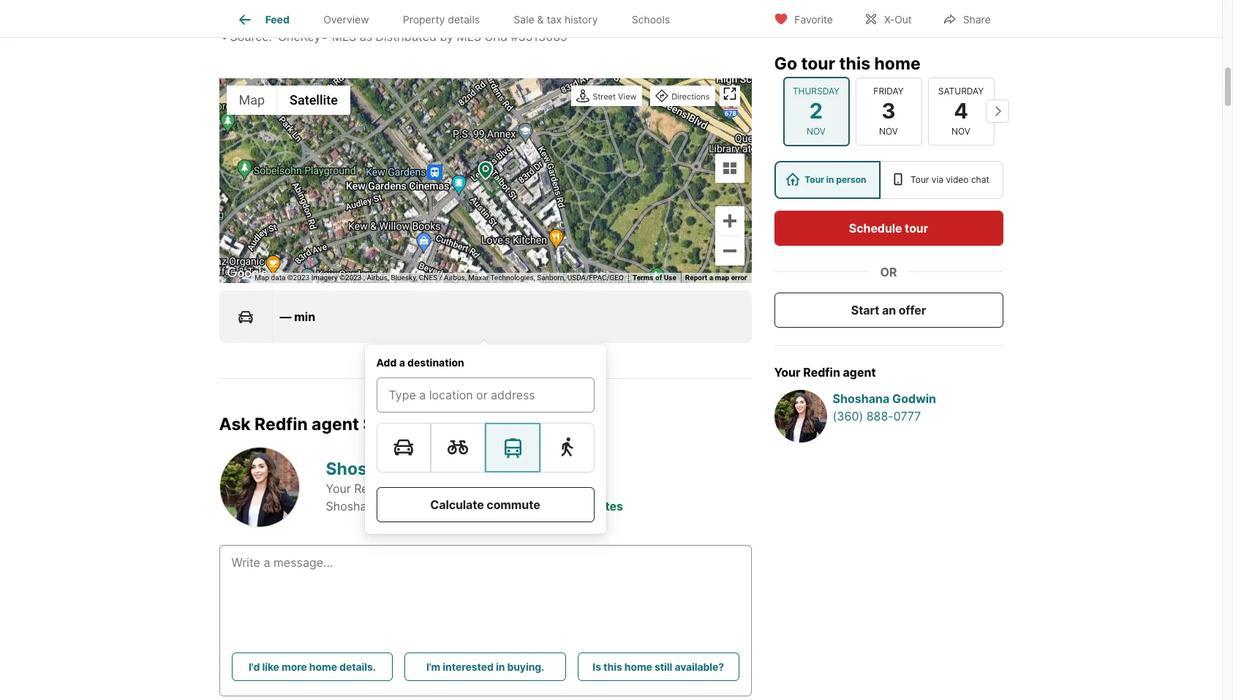 Task type: describe. For each thing, give the bounding box(es) containing it.
details
[[448, 13, 480, 26]]

terms
[[633, 273, 654, 282]]

in inside option
[[826, 173, 834, 184]]

your inside shoshana godwin your redfin agent shoshana godwin typically replies in about 4 minutes
[[326, 481, 351, 496]]

distributed
[[376, 29, 437, 44]]

person
[[836, 173, 867, 184]]

at
[[462, 12, 473, 26]]

888-
[[867, 408, 894, 423]]

terms of use
[[633, 273, 677, 282]]

•
[[221, 29, 228, 44]]

sale
[[514, 13, 534, 26]]

sale & tax history
[[514, 13, 598, 26]]

start
[[851, 302, 880, 317]]

street
[[593, 91, 616, 101]]

Type a location or address text field
[[389, 386, 582, 404]]

schedule
[[849, 220, 902, 235]]

property details tab
[[386, 2, 497, 37]]

or
[[880, 264, 897, 279]]

x-
[[884, 13, 895, 25]]

still
[[655, 660, 672, 673]]

technologies,
[[490, 273, 535, 282]]

like
[[262, 660, 279, 673]]

imagery
[[311, 273, 338, 282]]

satellite button
[[277, 85, 350, 115]]

3
[[882, 98, 896, 123]]

is this home still available? button
[[578, 652, 739, 681]]

more
[[282, 660, 307, 673]]

i'd
[[249, 660, 260, 673]]

(360) 888-0777 link
[[833, 407, 1003, 424]]

1 horizontal spatial this
[[839, 53, 871, 73]]

sale & tax history tab
[[497, 2, 615, 37]]

shoshana godwin your redfin agent shoshana godwin typically replies in about 4 minutes
[[326, 459, 623, 513]]

saturday 4 nov
[[938, 85, 984, 136]]

2,
[[417, 12, 427, 26]]

2 airbus, from the left
[[444, 273, 466, 282]]

directions
[[672, 91, 710, 101]]

cnes
[[419, 273, 437, 282]]

go tour this home
[[774, 53, 921, 73]]

commute
[[487, 498, 540, 512]]

i'm
[[426, 660, 441, 673]]

start an offer
[[851, 302, 926, 317]]

ask
[[219, 414, 251, 434]]

Write a message... text field
[[232, 553, 739, 606]]

grid
[[485, 29, 508, 44]]

2 vertical spatial godwin
[[384, 499, 426, 513]]

maxar
[[468, 273, 489, 282]]

in inside shoshana godwin your redfin agent shoshana godwin typically replies in about 4 minutes
[[518, 499, 528, 513]]

tour for go
[[801, 53, 835, 73]]

x-out
[[884, 13, 912, 25]]

tax
[[547, 13, 562, 26]]

a for destination
[[399, 356, 405, 369]]

a for map
[[709, 273, 713, 282]]

google image
[[223, 264, 271, 283]]

saturday
[[938, 85, 984, 96]]

1 horizontal spatial a
[[449, 414, 458, 434]]

friday 3 nov
[[874, 85, 904, 136]]

report
[[685, 273, 708, 282]]

interested
[[443, 660, 494, 673]]

as
[[360, 29, 372, 44]]

friday
[[874, 85, 904, 96]]

map data ©2023  imagery ©2023 , airbus, bluesky, cnes / airbus, maxar technologies, sanborn, usda/fpac/geo
[[255, 273, 624, 282]]

add a destination
[[376, 356, 464, 369]]

redfin up image of shoshana godwin at right
[[803, 364, 840, 379]]

next image
[[986, 99, 1009, 123]]

schedule tour button
[[774, 210, 1003, 245]]

feed link
[[236, 11, 290, 29]]

2 ©2023 from the left
[[340, 273, 362, 282]]

calculate commute button
[[376, 487, 594, 522]]

view
[[618, 91, 637, 101]]

is
[[593, 660, 601, 673]]

tour via video chat
[[911, 173, 990, 184]]

map button
[[226, 85, 277, 115]]

tour for schedule
[[905, 220, 928, 235]]

shoshana godwin (360) 888-0777
[[833, 391, 936, 423]]

your redfin agentshoshana godwin image
[[219, 447, 300, 527]]

property details
[[403, 13, 480, 26]]

(360)
[[833, 408, 863, 423]]

ago
[[362, 12, 384, 26]]

question
[[462, 414, 535, 434]]

go
[[774, 53, 797, 73]]

an
[[882, 302, 896, 317]]

in inside button
[[496, 660, 505, 673]]

home for this
[[874, 53, 921, 73]]

0 horizontal spatial shoshana godwin link
[[326, 459, 475, 479]]

schools tab
[[615, 2, 687, 37]]

0 vertical spatial your
[[774, 364, 801, 379]]

share button
[[930, 3, 1003, 33]]

1 airbus, from the left
[[367, 273, 389, 282]]

by
[[440, 29, 454, 44]]

start an offer button
[[774, 292, 1003, 327]]

ask redfin agent shoshana a question
[[219, 414, 535, 434]]

home for more
[[309, 660, 337, 673]]

destination
[[407, 356, 464, 369]]

history
[[565, 13, 598, 26]]

redfin checked: 1 minute ago (nov 2, 2023 at 2:36pm) • source: onekey® mls as distributed by mls grid # 3513069
[[219, 12, 568, 44]]

feed
[[265, 13, 290, 26]]

min
[[294, 309, 315, 324]]

schedule tour
[[849, 220, 928, 235]]

4 inside saturday 4 nov
[[954, 98, 968, 123]]

use
[[664, 273, 677, 282]]



Task type: locate. For each thing, give the bounding box(es) containing it.
offer
[[899, 302, 926, 317]]

None button
[[783, 77, 850, 146], [856, 77, 922, 145], [928, 77, 994, 145], [783, 77, 850, 146], [856, 77, 922, 145], [928, 77, 994, 145]]

tour via video chat option
[[881, 160, 1003, 198]]

0 vertical spatial 4
[[954, 98, 968, 123]]

tour in person
[[805, 173, 867, 184]]

4 right about
[[566, 499, 574, 513]]

1 horizontal spatial list box
[[774, 160, 1003, 198]]

map for map data ©2023  imagery ©2023 , airbus, bluesky, cnes / airbus, maxar technologies, sanborn, usda/fpac/geo
[[255, 273, 269, 282]]

report a map error link
[[685, 273, 747, 282]]

airbus, right ,
[[367, 273, 389, 282]]

this inside button
[[604, 660, 622, 673]]

terms of use link
[[633, 273, 677, 282]]

0 horizontal spatial tour
[[801, 53, 835, 73]]

1 horizontal spatial airbus,
[[444, 273, 466, 282]]

1 vertical spatial list box
[[376, 423, 594, 473]]

redfin inside redfin checked: 1 minute ago (nov 2, 2023 at 2:36pm) • source: onekey® mls as distributed by mls grid # 3513069
[[219, 12, 254, 26]]

1 horizontal spatial home
[[625, 660, 652, 673]]

©2023 right data
[[287, 273, 310, 282]]

error
[[731, 273, 747, 282]]

chat
[[971, 173, 990, 184]]

1 vertical spatial godwin
[[412, 459, 475, 479]]

0 vertical spatial a
[[709, 273, 713, 282]]

1 horizontal spatial your
[[774, 364, 801, 379]]

0 horizontal spatial 4
[[566, 499, 574, 513]]

tour up "thursday"
[[801, 53, 835, 73]]

1 vertical spatial a
[[399, 356, 405, 369]]

tour
[[801, 53, 835, 73], [905, 220, 928, 235]]

agent for ask
[[312, 414, 359, 434]]

nov inside friday 3 nov
[[879, 125, 898, 136]]

redfin inside shoshana godwin your redfin agent shoshana godwin typically replies in about 4 minutes
[[354, 481, 390, 496]]

home
[[874, 53, 921, 73], [309, 660, 337, 673], [625, 660, 652, 673]]

1 vertical spatial in
[[518, 499, 528, 513]]

x-out button
[[851, 3, 924, 33]]

0 vertical spatial in
[[826, 173, 834, 184]]

data
[[271, 273, 286, 282]]

favorite
[[795, 13, 833, 25]]

0 horizontal spatial nov
[[807, 125, 826, 136]]

i'm interested in buying.
[[426, 660, 544, 673]]

map inside popup button
[[239, 92, 265, 108]]

godwin for shoshana godwin (360) 888-0777
[[892, 391, 936, 405]]

1 ©2023 from the left
[[287, 273, 310, 282]]

1
[[311, 12, 317, 26]]

tour
[[805, 173, 824, 184], [911, 173, 929, 184]]

1 vertical spatial 4
[[566, 499, 574, 513]]

1 horizontal spatial 4
[[954, 98, 968, 123]]

shoshana godwin link up agent
[[326, 459, 475, 479]]

2 vertical spatial in
[[496, 660, 505, 673]]

bluesky,
[[391, 273, 417, 282]]

replies
[[478, 499, 515, 513]]

home left the still on the right bottom
[[625, 660, 652, 673]]

in
[[826, 173, 834, 184], [518, 499, 528, 513], [496, 660, 505, 673]]

godwin up the typically at the bottom left
[[412, 459, 475, 479]]

list box for this
[[774, 160, 1003, 198]]

i'm interested in buying. button
[[405, 652, 566, 681]]

map left satellite popup button on the top left
[[239, 92, 265, 108]]

1 horizontal spatial mls
[[457, 29, 481, 44]]

godwin up (360) 888-0777 link
[[892, 391, 936, 405]]

1 horizontal spatial agent
[[843, 364, 876, 379]]

nov for 3
[[879, 125, 898, 136]]

overview tab
[[307, 2, 386, 37]]

your
[[774, 364, 801, 379], [326, 481, 351, 496]]

1 vertical spatial agent
[[312, 414, 359, 434]]

a
[[709, 273, 713, 282], [399, 356, 405, 369], [449, 414, 458, 434]]

a down 'type a location or address' text box
[[449, 414, 458, 434]]

shoshana godwin link up 0777
[[833, 389, 1003, 407]]

redfin right ask
[[255, 414, 308, 434]]

is this home still available?
[[593, 660, 724, 673]]

this up "thursday"
[[839, 53, 871, 73]]

agent for your
[[843, 364, 876, 379]]

4 inside shoshana godwin your redfin agent shoshana godwin typically replies in about 4 minutes
[[566, 499, 574, 513]]

home right more
[[309, 660, 337, 673]]

tab list
[[219, 0, 699, 37]]

0 vertical spatial list box
[[774, 160, 1003, 198]]

redfin up •
[[219, 12, 254, 26]]

agent
[[843, 364, 876, 379], [312, 414, 359, 434]]

overview
[[323, 13, 369, 26]]

via
[[932, 173, 944, 184]]

checked:
[[258, 12, 308, 26]]

4 down saturday
[[954, 98, 968, 123]]

tour left person
[[805, 173, 824, 184]]

tab list containing feed
[[219, 0, 699, 37]]

(nov
[[387, 12, 413, 26]]

4
[[954, 98, 968, 123], [566, 499, 574, 513]]

airbus, right '/'
[[444, 273, 466, 282]]

nov inside thursday 2 nov
[[807, 125, 826, 136]]

map left data
[[255, 273, 269, 282]]

map region
[[142, 0, 891, 356]]

list box up 'schedule tour' button
[[774, 160, 1003, 198]]

2 horizontal spatial a
[[709, 273, 713, 282]]

share
[[963, 13, 991, 25]]

in left buying.
[[496, 660, 505, 673]]

0777
[[894, 408, 921, 423]]

nov inside saturday 4 nov
[[952, 125, 971, 136]]

buying.
[[507, 660, 544, 673]]

0 horizontal spatial mls
[[332, 29, 356, 44]]

minutes
[[577, 499, 623, 513]]

tour for tour via video chat
[[911, 173, 929, 184]]

©2023
[[287, 273, 310, 282], [340, 273, 362, 282]]

source:
[[230, 29, 272, 44]]

0 vertical spatial shoshana godwin link
[[833, 389, 1003, 407]]

nov down 3
[[879, 125, 898, 136]]

2 horizontal spatial nov
[[952, 125, 971, 136]]

home up friday
[[874, 53, 921, 73]]

mls down at
[[457, 29, 481, 44]]

image of shoshana godwin image
[[774, 389, 827, 442]]

menu bar
[[226, 85, 350, 115]]

/
[[439, 273, 442, 282]]

favorite button
[[762, 3, 846, 33]]

tour left via
[[911, 173, 929, 184]]

about
[[531, 499, 563, 513]]

1 vertical spatial tour
[[905, 220, 928, 235]]

1 tour from the left
[[805, 173, 824, 184]]

calculate commute
[[430, 498, 540, 512]]

add
[[376, 356, 397, 369]]

schools
[[632, 13, 670, 26]]

2 vertical spatial a
[[449, 414, 458, 434]]

0 horizontal spatial this
[[604, 660, 622, 673]]

nov down "2" at the right
[[807, 125, 826, 136]]

1 horizontal spatial nov
[[879, 125, 898, 136]]

0 horizontal spatial home
[[309, 660, 337, 673]]

2 horizontal spatial in
[[826, 173, 834, 184]]

this
[[839, 53, 871, 73], [604, 660, 622, 673]]

map for map
[[239, 92, 265, 108]]

menu bar containing map
[[226, 85, 350, 115]]

0 horizontal spatial in
[[496, 660, 505, 673]]

2 horizontal spatial home
[[874, 53, 921, 73]]

report a map error
[[685, 273, 747, 282]]

0 horizontal spatial list box
[[376, 423, 594, 473]]

tour inside 'schedule tour' button
[[905, 220, 928, 235]]

0 vertical spatial godwin
[[892, 391, 936, 405]]

0 horizontal spatial airbus,
[[367, 273, 389, 282]]

2:36pm)
[[477, 12, 523, 26]]

3 nov from the left
[[952, 125, 971, 136]]

— min
[[280, 309, 315, 324]]

3513069
[[518, 29, 568, 44]]

i'd like more home details.
[[249, 660, 376, 673]]

list box for destination
[[376, 423, 594, 473]]

2 mls from the left
[[457, 29, 481, 44]]

0 horizontal spatial your
[[326, 481, 351, 496]]

thursday
[[793, 85, 840, 96]]

godwin for shoshana godwin your redfin agent shoshana godwin typically replies in about 4 minutes
[[412, 459, 475, 479]]

onekey®
[[278, 29, 329, 44]]

1 horizontal spatial tour
[[911, 173, 929, 184]]

nov for 2
[[807, 125, 826, 136]]

1 vertical spatial shoshana godwin link
[[326, 459, 475, 479]]

2 nov from the left
[[879, 125, 898, 136]]

property
[[403, 13, 445, 26]]

1 vertical spatial map
[[255, 273, 269, 282]]

1 horizontal spatial shoshana godwin link
[[833, 389, 1003, 407]]

nov for 4
[[952, 125, 971, 136]]

2023
[[430, 12, 459, 26]]

tour right schedule
[[905, 220, 928, 235]]

2 tour from the left
[[911, 173, 929, 184]]

agent
[[393, 481, 426, 496]]

redfin left agent
[[354, 481, 390, 496]]

1 mls from the left
[[332, 29, 356, 44]]

0 vertical spatial tour
[[801, 53, 835, 73]]

directions button
[[652, 87, 714, 107]]

map
[[239, 92, 265, 108], [255, 273, 269, 282]]

a right add
[[399, 356, 405, 369]]

godwin inside shoshana godwin (360) 888-0777
[[892, 391, 936, 405]]

usda/fpac/geo
[[567, 273, 624, 282]]

your left agent
[[326, 481, 351, 496]]

—
[[280, 309, 292, 324]]

0 vertical spatial map
[[239, 92, 265, 108]]

list box containing tour in person
[[774, 160, 1003, 198]]

list box
[[774, 160, 1003, 198], [376, 423, 594, 473]]

shoshana inside shoshana godwin (360) 888-0777
[[833, 391, 890, 405]]

out
[[895, 13, 912, 25]]

in left person
[[826, 173, 834, 184]]

1 horizontal spatial in
[[518, 499, 528, 513]]

shoshana godwin link
[[833, 389, 1003, 407], [326, 459, 475, 479]]

1 nov from the left
[[807, 125, 826, 136]]

a left map
[[709, 273, 713, 282]]

video
[[946, 173, 969, 184]]

thursday 2 nov
[[793, 85, 840, 136]]

your up image of shoshana godwin at right
[[774, 364, 801, 379]]

airbus,
[[367, 273, 389, 282], [444, 273, 466, 282]]

tour for tour in person
[[805, 173, 824, 184]]

street view button
[[573, 87, 640, 107]]

in left about
[[518, 499, 528, 513]]

details.
[[339, 660, 376, 673]]

1 horizontal spatial ©2023
[[340, 273, 362, 282]]

minute
[[320, 12, 360, 26]]

0 horizontal spatial ©2023
[[287, 273, 310, 282]]

nov down saturday
[[952, 125, 971, 136]]

nov
[[807, 125, 826, 136], [879, 125, 898, 136], [952, 125, 971, 136]]

0 horizontal spatial tour
[[805, 173, 824, 184]]

this right is
[[604, 660, 622, 673]]

calculate
[[430, 498, 484, 512]]

available?
[[675, 660, 724, 673]]

0 horizontal spatial agent
[[312, 414, 359, 434]]

1 vertical spatial your
[[326, 481, 351, 496]]

0 vertical spatial this
[[839, 53, 871, 73]]

mls down overview
[[332, 29, 356, 44]]

list box down 'type a location or address' text box
[[376, 423, 594, 473]]

0 horizontal spatial a
[[399, 356, 405, 369]]

1 vertical spatial this
[[604, 660, 622, 673]]

0 vertical spatial agent
[[843, 364, 876, 379]]

sanborn,
[[537, 273, 566, 282]]

©2023 left ,
[[340, 273, 362, 282]]

tour in person option
[[774, 160, 881, 198]]

your redfin agent
[[774, 364, 876, 379]]

1 horizontal spatial tour
[[905, 220, 928, 235]]

godwin down agent
[[384, 499, 426, 513]]

typically
[[429, 499, 475, 513]]



Task type: vqa. For each thing, say whether or not it's contained in the screenshot.
Sale & tax history tab
yes



